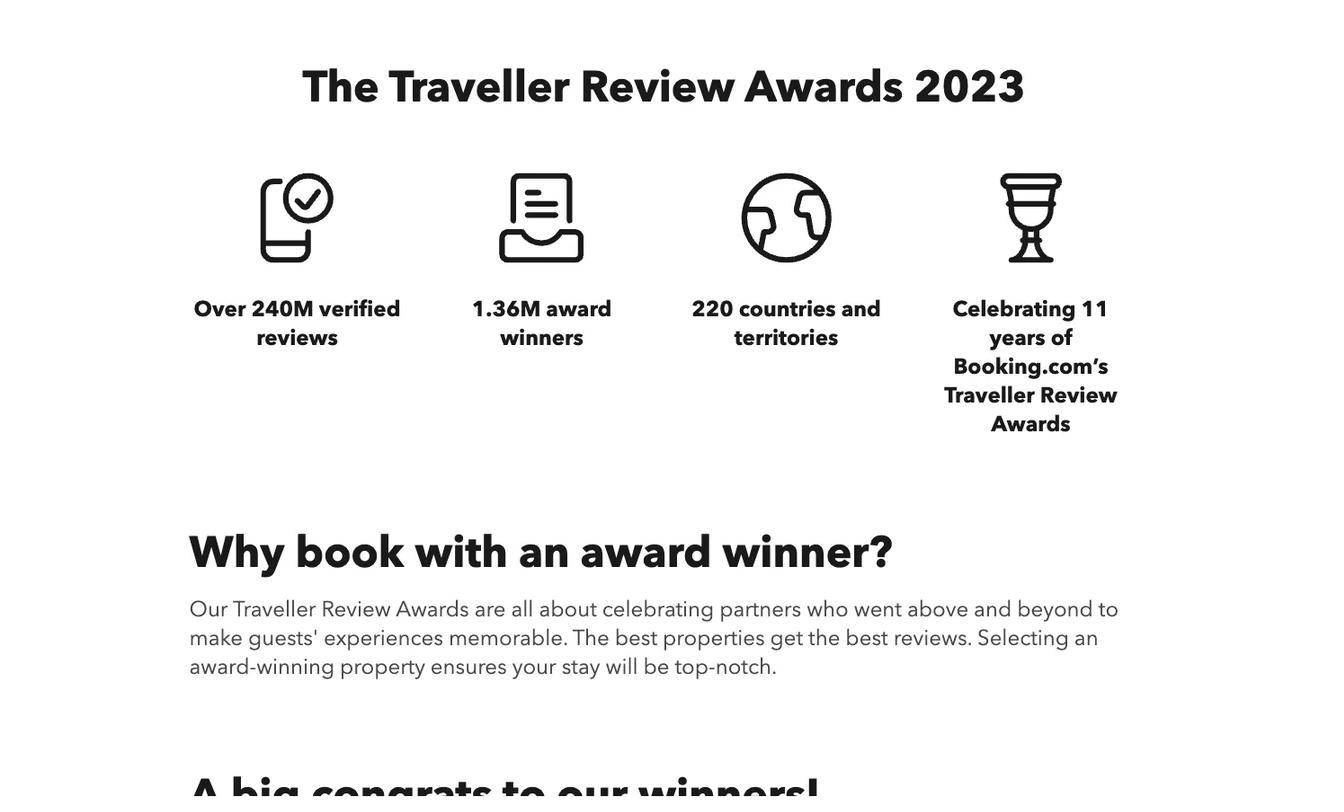 Task type: vqa. For each thing, say whether or not it's contained in the screenshot.
bottom The
yes



Task type: locate. For each thing, give the bounding box(es) containing it.
2 vertical spatial awards
[[396, 595, 469, 625]]

award
[[546, 295, 612, 325], [581, 524, 712, 583]]

awards inside our traveller review awards are all about celebrating partners who went above and beyond to make guests' experiences memorable. the best properties get the best reviews. selecting an award-winning property ensures your stay will be top-notch.
[[396, 595, 469, 625]]

properties
[[663, 624, 765, 654]]

with
[[415, 524, 508, 583]]

0 horizontal spatial and
[[842, 295, 881, 325]]

0 vertical spatial review
[[581, 58, 735, 117]]

240m
[[251, 295, 314, 325]]

1 horizontal spatial awards
[[745, 58, 903, 117]]

traveller
[[389, 58, 570, 117], [945, 381, 1035, 411], [233, 595, 316, 625]]

1 horizontal spatial traveller
[[389, 58, 570, 117]]

the
[[809, 624, 840, 654]]

1 vertical spatial review
[[1041, 381, 1118, 411]]

0 vertical spatial traveller
[[389, 58, 570, 117]]

an up all
[[519, 524, 570, 583]]

0 horizontal spatial awards
[[396, 595, 469, 625]]

traveller inside the celebrating 11 years of booking.com's traveller review awards
[[945, 381, 1035, 411]]

about
[[539, 595, 597, 625]]

0 horizontal spatial review
[[322, 595, 391, 625]]

an inside our traveller review awards are all about celebrating partners who went above and beyond to make guests' experiences memorable. the best properties get the best reviews. selecting an award-winning property ensures your stay will be top-notch.
[[1075, 624, 1099, 654]]

0 vertical spatial and
[[842, 295, 881, 325]]

best
[[615, 624, 658, 654], [846, 624, 888, 654]]

booking.com's
[[954, 352, 1109, 382]]

and
[[842, 295, 881, 325], [974, 595, 1012, 625]]

1 vertical spatial and
[[974, 595, 1012, 625]]

beyond
[[1017, 595, 1094, 625]]

award right 1.36m
[[546, 295, 612, 325]]

will
[[606, 653, 638, 682]]

review for the traveller review awards 2023
[[581, 58, 735, 117]]

2 horizontal spatial traveller
[[945, 381, 1035, 411]]

0 horizontal spatial an
[[519, 524, 570, 583]]

reviews
[[257, 324, 338, 353]]

1 best from the left
[[615, 624, 658, 654]]

winners
[[500, 324, 584, 353]]

0 vertical spatial award
[[546, 295, 612, 325]]

awards
[[745, 58, 903, 117], [992, 410, 1071, 440], [396, 595, 469, 625]]

traveller inside our traveller review awards are all about celebrating partners who went above and beyond to make guests' experiences memorable. the best properties get the best reviews. selecting an award-winning property ensures your stay will be top-notch.
[[233, 595, 316, 625]]

best right the
[[846, 624, 888, 654]]

of
[[1051, 324, 1073, 353]]

who
[[807, 595, 849, 625]]

1 vertical spatial traveller
[[945, 381, 1035, 411]]

review inside our traveller review awards are all about celebrating partners who went above and beyond to make guests' experiences memorable. the best properties get the best reviews. selecting an award-winning property ensures your stay will be top-notch.
[[322, 595, 391, 625]]

0 horizontal spatial the
[[303, 58, 379, 117]]

your
[[512, 653, 556, 682]]

reviews.
[[894, 624, 972, 654]]

220
[[692, 295, 734, 325]]

award-
[[189, 653, 257, 682]]

an
[[519, 524, 570, 583], [1075, 624, 1099, 654]]

1 vertical spatial the
[[573, 624, 610, 654]]

award up celebrating
[[581, 524, 712, 583]]

review
[[581, 58, 735, 117], [1041, 381, 1118, 411], [322, 595, 391, 625]]

0 vertical spatial an
[[519, 524, 570, 583]]

verified
[[319, 295, 401, 325]]

winner?
[[723, 524, 893, 583]]

1 horizontal spatial and
[[974, 595, 1012, 625]]

1 vertical spatial an
[[1075, 624, 1099, 654]]

2 vertical spatial traveller
[[233, 595, 316, 625]]

2 horizontal spatial awards
[[992, 410, 1071, 440]]

2 horizontal spatial review
[[1041, 381, 1118, 411]]

memorable.
[[449, 624, 568, 654]]

the inside our traveller review awards are all about celebrating partners who went above and beyond to make guests' experiences memorable. the best properties get the best reviews. selecting an award-winning property ensures your stay will be top-notch.
[[573, 624, 610, 654]]

1 horizontal spatial an
[[1075, 624, 1099, 654]]

are
[[475, 595, 506, 625]]

best right stay
[[615, 624, 658, 654]]

awards for our traveller review awards are all about celebrating partners who went above and beyond to make guests' experiences memorable. the best properties get the best reviews. selecting an award-winning property ensures your stay will be top-notch.
[[396, 595, 469, 625]]

the
[[303, 58, 379, 117], [573, 624, 610, 654]]

get
[[770, 624, 803, 654]]

and inside our traveller review awards are all about celebrating partners who went above and beyond to make guests' experiences memorable. the best properties get the best reviews. selecting an award-winning property ensures your stay will be top-notch.
[[974, 595, 1012, 625]]

all
[[511, 595, 534, 625]]

1 vertical spatial awards
[[992, 410, 1071, 440]]

and right countries
[[842, 295, 881, 325]]

2 vertical spatial review
[[322, 595, 391, 625]]

0 vertical spatial awards
[[745, 58, 903, 117]]

0 horizontal spatial traveller
[[233, 595, 316, 625]]

1 horizontal spatial best
[[846, 624, 888, 654]]

why
[[189, 524, 285, 583]]

property
[[340, 653, 425, 682]]

1 horizontal spatial the
[[573, 624, 610, 654]]

and right above
[[974, 595, 1012, 625]]

0 vertical spatial the
[[303, 58, 379, 117]]

1 horizontal spatial review
[[581, 58, 735, 117]]

traveller for our traveller review awards are all about celebrating partners who went above and beyond to make guests' experiences memorable. the best properties get the best reviews. selecting an award-winning property ensures your stay will be top-notch.
[[233, 595, 316, 625]]

11
[[1082, 295, 1110, 325]]

an left 'to' at the right bottom
[[1075, 624, 1099, 654]]

went
[[854, 595, 902, 625]]

0 horizontal spatial best
[[615, 624, 658, 654]]

why book with an award winner?
[[189, 524, 893, 583]]



Task type: describe. For each thing, give the bounding box(es) containing it.
2 best from the left
[[846, 624, 888, 654]]

awards inside the celebrating 11 years of booking.com's traveller review awards
[[992, 410, 1071, 440]]

to
[[1099, 595, 1119, 625]]

our traveller review awards are all about celebrating partners who went above and beyond to make guests' experiences memorable. the best properties get the best reviews. selecting an award-winning property ensures your stay will be top-notch.
[[189, 595, 1119, 682]]

territories
[[735, 324, 839, 353]]

our
[[189, 595, 228, 625]]

celebrating
[[602, 595, 714, 625]]

the traveller review awards 2023
[[303, 58, 1026, 117]]

experiences
[[324, 624, 443, 654]]

guests'
[[248, 624, 318, 654]]

be
[[644, 653, 670, 682]]

over 240m verified reviews
[[194, 295, 401, 353]]

1.36m
[[472, 295, 541, 325]]

1.36m award winners
[[472, 295, 612, 353]]

above
[[907, 595, 969, 625]]

review for our traveller review awards are all about celebrating partners who went above and beyond to make guests' experiences memorable. the best properties get the best reviews. selecting an award-winning property ensures your stay will be top-notch.
[[322, 595, 391, 625]]

top-
[[675, 653, 716, 682]]

220 countries and territories
[[692, 295, 881, 353]]

celebrating
[[953, 295, 1076, 325]]

2023
[[914, 58, 1026, 117]]

award inside 1.36m award winners
[[546, 295, 612, 325]]

over
[[194, 295, 246, 325]]

stay
[[562, 653, 600, 682]]

notch.
[[716, 653, 777, 682]]

and inside 220 countries and territories
[[842, 295, 881, 325]]

selecting
[[978, 624, 1069, 654]]

book
[[295, 524, 404, 583]]

1 vertical spatial award
[[581, 524, 712, 583]]

review inside the celebrating 11 years of booking.com's traveller review awards
[[1041, 381, 1118, 411]]

partners
[[720, 595, 802, 625]]

make
[[189, 624, 243, 654]]

countries
[[739, 295, 836, 325]]

awards for the traveller review awards 2023
[[745, 58, 903, 117]]

winning
[[257, 653, 335, 682]]

traveller for the traveller review awards 2023
[[389, 58, 570, 117]]

ensures
[[431, 653, 507, 682]]

years
[[990, 324, 1046, 353]]

celebrating 11 years of booking.com's traveller review awards
[[945, 295, 1118, 440]]



